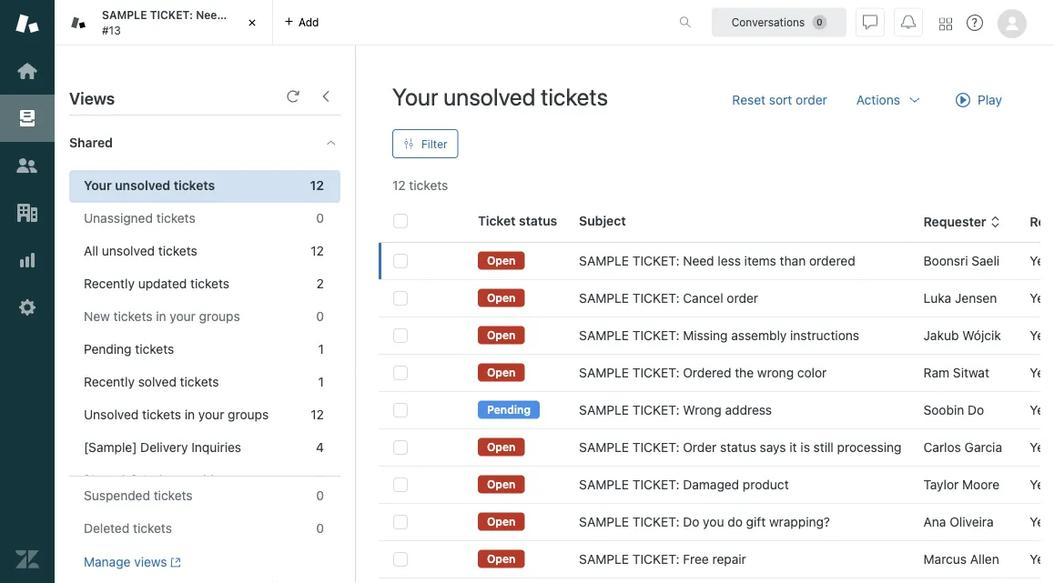 Task type: locate. For each thing, give the bounding box(es) containing it.
1 vertical spatial order
[[727, 291, 758, 306]]

open for sample ticket: ordered the wrong color
[[487, 366, 516, 379]]

pending for pending tickets
[[84, 342, 132, 357]]

row up sample ticket: missing assembly instructions
[[379, 280, 1054, 317]]

sample ticket: order status says it is still processing link
[[579, 439, 902, 457]]

0 vertical spatial order
[[796, 92, 827, 107]]

0 horizontal spatial your unsolved tickets
[[84, 178, 215, 193]]

ticket: for sample ticket: missing assembly instructions
[[632, 328, 679, 343]]

row up you
[[379, 467, 1054, 504]]

than inside sample ticket: need less items than ordered #13
[[284, 9, 308, 21]]

recently updated tickets
[[84, 276, 229, 291]]

12 tickets
[[392, 178, 448, 193]]

ticket: for sample ticket: need less items than ordered #13
[[150, 9, 193, 21]]

sample inside sample ticket: need less items than ordered #13
[[102, 9, 147, 21]]

wójcik
[[962, 328, 1001, 343]]

ticket: inside sample ticket: need less items than ordered #13
[[150, 9, 193, 21]]

ordered inside sample ticket: need less items than ordered #13
[[311, 9, 353, 21]]

1 row from the top
[[379, 243, 1054, 280]]

2
[[316, 276, 324, 291]]

0 vertical spatial groups
[[199, 309, 240, 324]]

unsolved up 'unassigned tickets'
[[115, 178, 170, 193]]

1 up 4
[[318, 375, 324, 390]]

1 vertical spatial pending
[[487, 404, 531, 416]]

free
[[683, 552, 709, 567]]

in up delivery
[[185, 407, 195, 422]]

7 open from the top
[[487, 515, 516, 528]]

1 horizontal spatial order
[[683, 440, 717, 455]]

0 vertical spatial need
[[196, 9, 224, 21]]

0 horizontal spatial your
[[84, 178, 112, 193]]

9 row from the top
[[379, 541, 1054, 578]]

open for sample ticket: damaged product
[[487, 478, 516, 491]]

suspended tickets
[[84, 488, 193, 503]]

0 vertical spatial your
[[170, 309, 196, 324]]

less left add dropdown button
[[227, 9, 248, 21]]

unsolved up filter on the top left of page
[[443, 82, 536, 110]]

order up suspended tickets
[[140, 473, 174, 488]]

in
[[156, 309, 166, 324], [185, 407, 195, 422]]

unsolved down "unassigned"
[[102, 243, 155, 259]]

row up cancel
[[379, 243, 1054, 280]]

luka
[[924, 291, 951, 306]]

your unsolved tickets up filter on the top left of page
[[392, 82, 608, 110]]

0 horizontal spatial your
[[170, 309, 196, 324]]

2 1 from the top
[[318, 375, 324, 390]]

yest for do
[[1030, 403, 1054, 418]]

less for sample ticket: need less items than ordered
[[718, 254, 741, 269]]

ticket: up sample ticket: wrong address
[[632, 365, 679, 380]]

1 horizontal spatial in
[[185, 407, 195, 422]]

than for sample ticket: need less items than ordered #13
[[284, 9, 308, 21]]

1 vertical spatial 1
[[318, 375, 324, 390]]

1 vertical spatial in
[[185, 407, 195, 422]]

1 horizontal spatial less
[[718, 254, 741, 269]]

row down repair
[[379, 578, 1054, 583]]

your up "unassigned"
[[84, 178, 112, 193]]

1 vertical spatial status
[[720, 440, 756, 455]]

items for sample ticket: need less items than ordered #13
[[251, 9, 281, 21]]

close image
[[243, 14, 261, 32]]

0 horizontal spatial in
[[156, 309, 166, 324]]

recently for recently updated tickets
[[84, 276, 135, 291]]

items up 'assembly'
[[744, 254, 776, 269]]

actions
[[856, 92, 900, 107]]

0 vertical spatial than
[[284, 9, 308, 21]]

status left says
[[720, 440, 756, 455]]

do left you
[[683, 515, 699, 530]]

ticket: down 'sample ticket: cancel order' link
[[632, 328, 679, 343]]

order right sort
[[796, 92, 827, 107]]

row
[[379, 243, 1054, 280], [379, 280, 1054, 317], [379, 317, 1054, 355], [379, 355, 1054, 392], [379, 392, 1054, 429], [379, 429, 1054, 467], [379, 467, 1054, 504], [379, 504, 1054, 541], [379, 541, 1054, 578], [379, 578, 1054, 583]]

1 vertical spatial your unsolved tickets
[[84, 178, 215, 193]]

5 yest from the top
[[1030, 403, 1054, 418]]

recently up 'new'
[[84, 276, 135, 291]]

yest right garcia
[[1030, 440, 1054, 455]]

0 vertical spatial [sample]
[[84, 440, 137, 455]]

sample for sample ticket: need less items than ordered
[[579, 254, 629, 269]]

4 row from the top
[[379, 355, 1054, 392]]

sample ticket: free repair
[[579, 552, 746, 567]]

9 yest from the top
[[1030, 552, 1054, 567]]

4 yest from the top
[[1030, 365, 1054, 380]]

ticket: left wrong in the bottom right of the page
[[632, 403, 679, 418]]

1 horizontal spatial order
[[796, 92, 827, 107]]

12 for unsolved tickets in your groups
[[311, 407, 324, 422]]

order down wrong in the bottom right of the page
[[683, 440, 717, 455]]

1 horizontal spatial need
[[683, 254, 714, 269]]

order right cancel
[[727, 291, 758, 306]]

5 row from the top
[[379, 392, 1054, 429]]

row containing sample ticket: missing assembly instructions
[[379, 317, 1054, 355]]

pending tickets
[[84, 342, 174, 357]]

12 up 4
[[311, 407, 324, 422]]

soobin
[[924, 403, 964, 418]]

yest for moore
[[1030, 477, 1054, 492]]

2 yest from the top
[[1030, 291, 1054, 306]]

items left add at the left top
[[251, 9, 281, 21]]

unsolved
[[443, 82, 536, 110], [115, 178, 170, 193], [102, 243, 155, 259]]

get started image
[[15, 59, 39, 83]]

12
[[310, 178, 324, 193], [392, 178, 406, 193], [311, 243, 324, 259], [311, 407, 324, 422]]

need inside sample ticket: need less items than ordered #13
[[196, 9, 224, 21]]

0 horizontal spatial less
[[227, 9, 248, 21]]

ticket: for sample ticket: cancel order
[[632, 291, 679, 306]]

requester button
[[924, 214, 1001, 230]]

0 vertical spatial pending
[[84, 342, 132, 357]]

recently
[[84, 276, 135, 291], [84, 375, 135, 390]]

yest right the soobin do
[[1030, 403, 1054, 418]]

ticket: left free
[[632, 552, 679, 567]]

1 horizontal spatial than
[[780, 254, 806, 269]]

row up ordered
[[379, 317, 1054, 355]]

groups
[[199, 309, 240, 324], [228, 407, 269, 422]]

wrapping?
[[769, 515, 830, 530]]

do right soobin on the right bottom of the page
[[968, 403, 984, 418]]

1 horizontal spatial your
[[392, 82, 438, 110]]

2 row from the top
[[379, 280, 1054, 317]]

yest right sitwat on the right bottom
[[1030, 365, 1054, 380]]

yest right 'jensen'
[[1030, 291, 1054, 306]]

less inside sample ticket: need less items than ordered #13
[[227, 9, 248, 21]]

0 vertical spatial ordered
[[311, 9, 353, 21]]

8 open from the top
[[487, 553, 516, 566]]

conversations
[[732, 16, 805, 29]]

ticket: left cancel
[[632, 291, 679, 306]]

ordered inside row
[[809, 254, 855, 269]]

8 yest from the top
[[1030, 515, 1054, 530]]

row down you
[[379, 541, 1054, 578]]

yest right allen at bottom
[[1030, 552, 1054, 567]]

0 for unassigned tickets
[[316, 211, 324, 226]]

[sample] down unsolved
[[84, 440, 137, 455]]

2 recently from the top
[[84, 375, 135, 390]]

need
[[196, 9, 224, 21], [683, 254, 714, 269]]

open for sample ticket: free repair
[[487, 553, 516, 566]]

yest right oliveira
[[1030, 515, 1054, 530]]

sample ticket: ordered the wrong color link
[[579, 364, 827, 382]]

your
[[392, 82, 438, 110], [84, 178, 112, 193]]

recently up unsolved
[[84, 375, 135, 390]]

1 vertical spatial your
[[198, 407, 224, 422]]

inquiries down delivery
[[178, 473, 227, 488]]

8 row from the top
[[379, 504, 1054, 541]]

[sample] up suspended
[[84, 473, 137, 488]]

1 vertical spatial groups
[[228, 407, 269, 422]]

row down sample ticket: missing assembly instructions link
[[379, 355, 1054, 392]]

1 vertical spatial need
[[683, 254, 714, 269]]

status right ticket
[[519, 213, 557, 228]]

sample ticket: missing assembly instructions link
[[579, 327, 859, 345]]

pending for pending
[[487, 404, 531, 416]]

sample ticket: do you do gift wrapping? link
[[579, 513, 830, 532]]

0
[[316, 211, 324, 226], [316, 309, 324, 324], [316, 488, 324, 503], [316, 521, 324, 536]]

need left the close icon
[[196, 9, 224, 21]]

0 vertical spatial your
[[392, 82, 438, 110]]

0 vertical spatial 1
[[318, 342, 324, 357]]

1 vertical spatial do
[[683, 515, 699, 530]]

instructions
[[790, 328, 859, 343]]

gift
[[746, 515, 766, 530]]

add
[[299, 16, 319, 29]]

all unsolved tickets
[[84, 243, 197, 259]]

yest for oliveira
[[1030, 515, 1054, 530]]

sample ticket: damaged product
[[579, 477, 789, 492]]

row up damaged at the bottom of page
[[379, 429, 1054, 467]]

1 vertical spatial order
[[140, 473, 174, 488]]

your for new tickets in your groups
[[170, 309, 196, 324]]

row down ordered
[[379, 392, 1054, 429]]

soobin do
[[924, 403, 984, 418]]

ordered up instructions
[[809, 254, 855, 269]]

1 0 from the top
[[316, 211, 324, 226]]

sample ticket: order status says it is still processing
[[579, 440, 902, 455]]

1 yest from the top
[[1030, 254, 1054, 269]]

open
[[487, 254, 516, 267], [487, 292, 516, 304], [487, 329, 516, 342], [487, 366, 516, 379], [487, 441, 516, 454], [487, 478, 516, 491], [487, 515, 516, 528], [487, 553, 516, 566]]

12 down collapse views pane icon
[[310, 178, 324, 193]]

boonsri saeli
[[924, 254, 1000, 269]]

requ button
[[1030, 214, 1054, 230]]

3 open from the top
[[487, 329, 516, 342]]

actions button
[[842, 82, 937, 118]]

yest right wójcik
[[1030, 328, 1054, 343]]

4 0 from the top
[[316, 521, 324, 536]]

1 1 from the top
[[318, 342, 324, 357]]

tabs tab list
[[55, 0, 660, 46]]

0 vertical spatial your unsolved tickets
[[392, 82, 608, 110]]

than right the close icon
[[284, 9, 308, 21]]

zendesk image
[[15, 548, 39, 572]]

1 vertical spatial [sample]
[[84, 473, 137, 488]]

sample ticket: cancel order link
[[579, 289, 758, 308]]

2 open from the top
[[487, 292, 516, 304]]

sample for sample ticket: free repair
[[579, 552, 629, 567]]

views
[[69, 88, 115, 108]]

1
[[318, 342, 324, 357], [318, 375, 324, 390]]

tab
[[55, 0, 353, 46]]

do
[[968, 403, 984, 418], [683, 515, 699, 530]]

your unsolved tickets up 'unassigned tickets'
[[84, 178, 215, 193]]

open for sample ticket: do you do gift wrapping?
[[487, 515, 516, 528]]

0 horizontal spatial than
[[284, 9, 308, 21]]

2 0 from the top
[[316, 309, 324, 324]]

marcus allen
[[924, 552, 999, 567]]

inquiries
[[191, 440, 241, 455], [178, 473, 227, 488]]

ticket: left the close icon
[[150, 9, 193, 21]]

row down damaged at the bottom of page
[[379, 504, 1054, 541]]

1 down 2
[[318, 342, 324, 357]]

1 recently from the top
[[84, 276, 135, 291]]

cancel
[[683, 291, 723, 306]]

sample for sample ticket: ordered the wrong color
[[579, 365, 629, 380]]

0 for suspended tickets
[[316, 488, 324, 503]]

address
[[725, 403, 772, 418]]

0 horizontal spatial ordered
[[311, 9, 353, 21]]

saeli
[[972, 254, 1000, 269]]

jakub
[[924, 328, 959, 343]]

sample for sample ticket: wrong address
[[579, 403, 629, 418]]

0 horizontal spatial pending
[[84, 342, 132, 357]]

ordered
[[311, 9, 353, 21], [809, 254, 855, 269]]

row containing sample ticket: free repair
[[379, 541, 1054, 578]]

ticket: for sample ticket: ordered the wrong color
[[632, 365, 679, 380]]

in down updated
[[156, 309, 166, 324]]

ticket: left damaged at the bottom of page
[[632, 477, 679, 492]]

items inside sample ticket: need less items than ordered #13
[[251, 9, 281, 21]]

your
[[170, 309, 196, 324], [198, 407, 224, 422]]

1 for recently solved tickets
[[318, 375, 324, 390]]

1 vertical spatial inquiries
[[178, 473, 227, 488]]

row containing sample ticket: need less items than ordered
[[379, 243, 1054, 280]]

yest down requ button
[[1030, 254, 1054, 269]]

zendesk support image
[[15, 12, 39, 36]]

0 vertical spatial recently
[[84, 276, 135, 291]]

ticket:
[[150, 9, 193, 21], [632, 254, 679, 269], [632, 291, 679, 306], [632, 328, 679, 343], [632, 365, 679, 380], [632, 403, 679, 418], [632, 440, 679, 455], [632, 477, 679, 492], [632, 515, 679, 530], [632, 552, 679, 567]]

7 yest from the top
[[1030, 477, 1054, 492]]

6 row from the top
[[379, 429, 1054, 467]]

ticket: up sample ticket: free repair
[[632, 515, 679, 530]]

0 vertical spatial status
[[519, 213, 557, 228]]

0 vertical spatial in
[[156, 309, 166, 324]]

items for sample ticket: need less items than ordered
[[744, 254, 776, 269]]

1 horizontal spatial do
[[968, 403, 984, 418]]

3 row from the top
[[379, 317, 1054, 355]]

[sample]
[[84, 440, 137, 455], [84, 473, 137, 488]]

row containing sample ticket: cancel order
[[379, 280, 1054, 317]]

subject
[[579, 213, 626, 228]]

need up cancel
[[683, 254, 714, 269]]

yest right moore
[[1030, 477, 1054, 492]]

your up [sample] delivery inquiries at the left bottom
[[198, 407, 224, 422]]

refresh views pane image
[[286, 89, 300, 104]]

inquiries down unsolved tickets in your groups on the left of the page
[[191, 440, 241, 455]]

3 yest from the top
[[1030, 328, 1054, 343]]

ticket: down sample ticket: wrong address link
[[632, 440, 679, 455]]

0 horizontal spatial items
[[251, 9, 281, 21]]

ordered right the close icon
[[311, 9, 353, 21]]

unsolved
[[84, 407, 139, 422]]

1 horizontal spatial ordered
[[809, 254, 855, 269]]

ticket: up sample ticket: cancel order
[[632, 254, 679, 269]]

1 [sample] from the top
[[84, 440, 137, 455]]

open for sample ticket: cancel order
[[487, 292, 516, 304]]

1 horizontal spatial items
[[744, 254, 776, 269]]

0 vertical spatial items
[[251, 9, 281, 21]]

your down updated
[[170, 309, 196, 324]]

your up "filter" button
[[392, 82, 438, 110]]

0 horizontal spatial order
[[140, 473, 174, 488]]

sample ticket: free repair link
[[579, 551, 746, 569]]

6 yest from the top
[[1030, 440, 1054, 455]]

7 row from the top
[[379, 467, 1054, 504]]

items inside sample ticket: need less items than ordered link
[[744, 254, 776, 269]]

1 vertical spatial recently
[[84, 375, 135, 390]]

notifications image
[[901, 15, 916, 30]]

(opens in a new tab) image
[[167, 557, 181, 568]]

1 vertical spatial than
[[780, 254, 806, 269]]

ticket: for sample ticket: need less items than ordered
[[632, 254, 679, 269]]

5 open from the top
[[487, 441, 516, 454]]

tickets
[[541, 82, 608, 110], [174, 178, 215, 193], [409, 178, 448, 193], [156, 211, 195, 226], [158, 243, 197, 259], [190, 276, 229, 291], [113, 309, 152, 324], [135, 342, 174, 357], [180, 375, 219, 390], [142, 407, 181, 422], [154, 488, 193, 503], [133, 521, 172, 536]]

sample ticket: missing assembly instructions
[[579, 328, 859, 343]]

6 open from the top
[[487, 478, 516, 491]]

get help image
[[967, 15, 983, 31]]

processing
[[837, 440, 902, 455]]

less up cancel
[[718, 254, 741, 269]]

play
[[978, 92, 1002, 107]]

0 vertical spatial less
[[227, 9, 248, 21]]

requ
[[1030, 214, 1054, 230]]

sample for sample ticket: damaged product
[[579, 477, 629, 492]]

damaged
[[683, 477, 739, 492]]

3 0 from the top
[[316, 488, 324, 503]]

0 horizontal spatial status
[[519, 213, 557, 228]]

recently solved tickets
[[84, 375, 219, 390]]

1 vertical spatial less
[[718, 254, 741, 269]]

in for new
[[156, 309, 166, 324]]

than up instructions
[[780, 254, 806, 269]]

shared button
[[55, 116, 307, 170]]

0 vertical spatial inquiries
[[191, 440, 241, 455]]

0 horizontal spatial need
[[196, 9, 224, 21]]

1 vertical spatial items
[[744, 254, 776, 269]]

your for unsolved tickets in your groups
[[198, 407, 224, 422]]

10 row from the top
[[379, 578, 1054, 583]]

1 horizontal spatial your
[[198, 407, 224, 422]]

in for unsolved
[[185, 407, 195, 422]]

carlos
[[924, 440, 961, 455]]

4
[[316, 440, 324, 455]]

4 open from the top
[[487, 366, 516, 379]]

2 [sample] from the top
[[84, 473, 137, 488]]

need for sample ticket: need less items than ordered
[[683, 254, 714, 269]]

1 horizontal spatial status
[[720, 440, 756, 455]]

conversations button
[[712, 8, 847, 37]]

1 vertical spatial ordered
[[809, 254, 855, 269]]

main element
[[0, 0, 55, 583]]

12 up 2
[[311, 243, 324, 259]]

1 horizontal spatial pending
[[487, 404, 531, 416]]

yest for sitwat
[[1030, 365, 1054, 380]]

button displays agent's chat status as invisible. image
[[863, 15, 877, 30]]

1 open from the top
[[487, 254, 516, 267]]

1 vertical spatial your
[[84, 178, 112, 193]]

0 horizontal spatial order
[[727, 291, 758, 306]]



Task type: describe. For each thing, give the bounding box(es) containing it.
reset sort order button
[[718, 82, 842, 118]]

taylor moore
[[924, 477, 1000, 492]]

the
[[735, 365, 754, 380]]

sample ticket: do you do gift wrapping?
[[579, 515, 830, 530]]

open for sample ticket: missing assembly instructions
[[487, 329, 516, 342]]

suspended
[[84, 488, 150, 503]]

1 horizontal spatial your unsolved tickets
[[392, 82, 608, 110]]

solved
[[138, 375, 177, 390]]

moore
[[962, 477, 1000, 492]]

unassigned tickets
[[84, 211, 195, 226]]

row containing sample ticket: ordered the wrong color
[[379, 355, 1054, 392]]

sample for sample ticket: need less items than ordered #13
[[102, 9, 147, 21]]

jakub wójcik
[[924, 328, 1001, 343]]

sample ticket: need less items than ordered link
[[579, 252, 855, 270]]

recently for recently solved tickets
[[84, 375, 135, 390]]

ticket: for sample ticket: free repair
[[632, 552, 679, 567]]

shared
[[69, 135, 113, 150]]

wrong
[[683, 403, 722, 418]]

3
[[316, 473, 324, 488]]

requester
[[924, 214, 986, 230]]

filter
[[421, 137, 447, 150]]

still
[[813, 440, 834, 455]]

allen
[[970, 552, 999, 567]]

ticket: for sample ticket: damaged product
[[632, 477, 679, 492]]

sample ticket: wrong address link
[[579, 401, 772, 420]]

ana oliveira
[[924, 515, 994, 530]]

0 horizontal spatial do
[[683, 515, 699, 530]]

taylor
[[924, 477, 959, 492]]

sort
[[769, 92, 792, 107]]

ordered for sample ticket: need less items than ordered
[[809, 254, 855, 269]]

ticket: for sample ticket: order status says it is still processing
[[632, 440, 679, 455]]

yest for saeli
[[1030, 254, 1054, 269]]

inquiries for [sample] order inquiries
[[178, 473, 227, 488]]

0 vertical spatial unsolved
[[443, 82, 536, 110]]

ticket: for sample ticket: do you do gift wrapping?
[[632, 515, 679, 530]]

groups for unsolved tickets in your groups
[[228, 407, 269, 422]]

boonsri
[[924, 254, 968, 269]]

missing
[[683, 328, 728, 343]]

manage views
[[84, 555, 167, 570]]

zendesk products image
[[939, 18, 952, 30]]

reset sort order
[[732, 92, 827, 107]]

than for sample ticket: need less items than ordered
[[780, 254, 806, 269]]

delivery
[[140, 440, 188, 455]]

[sample] delivery inquiries
[[84, 440, 241, 455]]

[sample] order inquiries
[[84, 473, 227, 488]]

sample ticket: need less items than ordered #13
[[102, 9, 353, 36]]

unsolved tickets in your groups
[[84, 407, 269, 422]]

0 for new tickets in your groups
[[316, 309, 324, 324]]

new
[[84, 309, 110, 324]]

filter button
[[392, 129, 458, 158]]

ticket status
[[478, 213, 557, 228]]

admin image
[[15, 296, 39, 320]]

order inside button
[[796, 92, 827, 107]]

sample ticket: ordered the wrong color
[[579, 365, 827, 380]]

says
[[760, 440, 786, 455]]

product
[[743, 477, 789, 492]]

12 down "filter" button
[[392, 178, 406, 193]]

ticket: for sample ticket: wrong address
[[632, 403, 679, 418]]

unassigned
[[84, 211, 153, 226]]

ana
[[924, 515, 946, 530]]

order inside row
[[727, 291, 758, 306]]

sample for sample ticket: cancel order
[[579, 291, 629, 306]]

garcia
[[965, 440, 1002, 455]]

12 for all unsolved tickets
[[311, 243, 324, 259]]

groups for new tickets in your groups
[[199, 309, 240, 324]]

1 vertical spatial unsolved
[[115, 178, 170, 193]]

shared heading
[[55, 116, 355, 170]]

color
[[797, 365, 827, 380]]

yest for allen
[[1030, 552, 1054, 567]]

inquiries for [sample] delivery inquiries
[[191, 440, 241, 455]]

collapse views pane image
[[319, 89, 333, 104]]

ordered
[[683, 365, 731, 380]]

assembly
[[731, 328, 787, 343]]

views image
[[15, 107, 39, 130]]

carlos garcia
[[924, 440, 1002, 455]]

ram
[[924, 365, 950, 380]]

it
[[790, 440, 797, 455]]

tab containing sample ticket: need less items than ordered
[[55, 0, 353, 46]]

0 vertical spatial order
[[683, 440, 717, 455]]

row containing sample ticket: order status says it is still processing
[[379, 429, 1054, 467]]

wrong
[[757, 365, 794, 380]]

you
[[703, 515, 724, 530]]

sample for sample ticket: missing assembly instructions
[[579, 328, 629, 343]]

1 for pending tickets
[[318, 342, 324, 357]]

reporting image
[[15, 249, 39, 272]]

sample ticket: damaged product link
[[579, 476, 789, 494]]

jensen
[[955, 291, 997, 306]]

status inside sample ticket: order status says it is still processing link
[[720, 440, 756, 455]]

ram sitwat
[[924, 365, 989, 380]]

updated
[[138, 276, 187, 291]]

sample for sample ticket: order status says it is still processing
[[579, 440, 629, 455]]

yest for wójcik
[[1030, 328, 1054, 343]]

ticket
[[478, 213, 516, 228]]

[sample] for [sample] order inquiries
[[84, 473, 137, 488]]

yest for jensen
[[1030, 291, 1054, 306]]

sample for sample ticket: do you do gift wrapping?
[[579, 515, 629, 530]]

reset
[[732, 92, 766, 107]]

row containing sample ticket: do you do gift wrapping?
[[379, 504, 1054, 541]]

open for sample ticket: need less items than ordered
[[487, 254, 516, 267]]

row containing sample ticket: damaged product
[[379, 467, 1054, 504]]

0 vertical spatial do
[[968, 403, 984, 418]]

organizations image
[[15, 201, 39, 225]]

12 for your unsolved tickets
[[310, 178, 324, 193]]

deleted
[[84, 521, 129, 536]]

sample ticket: need less items than ordered
[[579, 254, 855, 269]]

deleted tickets
[[84, 521, 172, 536]]

do
[[728, 515, 743, 530]]

all
[[84, 243, 98, 259]]

views
[[134, 555, 167, 570]]

luka jensen
[[924, 291, 997, 306]]

[sample] for [sample] delivery inquiries
[[84, 440, 137, 455]]

add button
[[273, 0, 330, 45]]

less for sample ticket: need less items than ordered #13
[[227, 9, 248, 21]]

0 for deleted tickets
[[316, 521, 324, 536]]

sitwat
[[953, 365, 989, 380]]

is
[[800, 440, 810, 455]]

manage
[[84, 555, 131, 570]]

need for sample ticket: need less items than ordered #13
[[196, 9, 224, 21]]

repair
[[712, 552, 746, 567]]

sample ticket: cancel order
[[579, 291, 758, 306]]

row containing sample ticket: wrong address
[[379, 392, 1054, 429]]

2 vertical spatial unsolved
[[102, 243, 155, 259]]

marcus
[[924, 552, 967, 567]]

customers image
[[15, 154, 39, 178]]

ordered for sample ticket: need less items than ordered #13
[[311, 9, 353, 21]]



Task type: vqa. For each thing, say whether or not it's contained in the screenshot.


